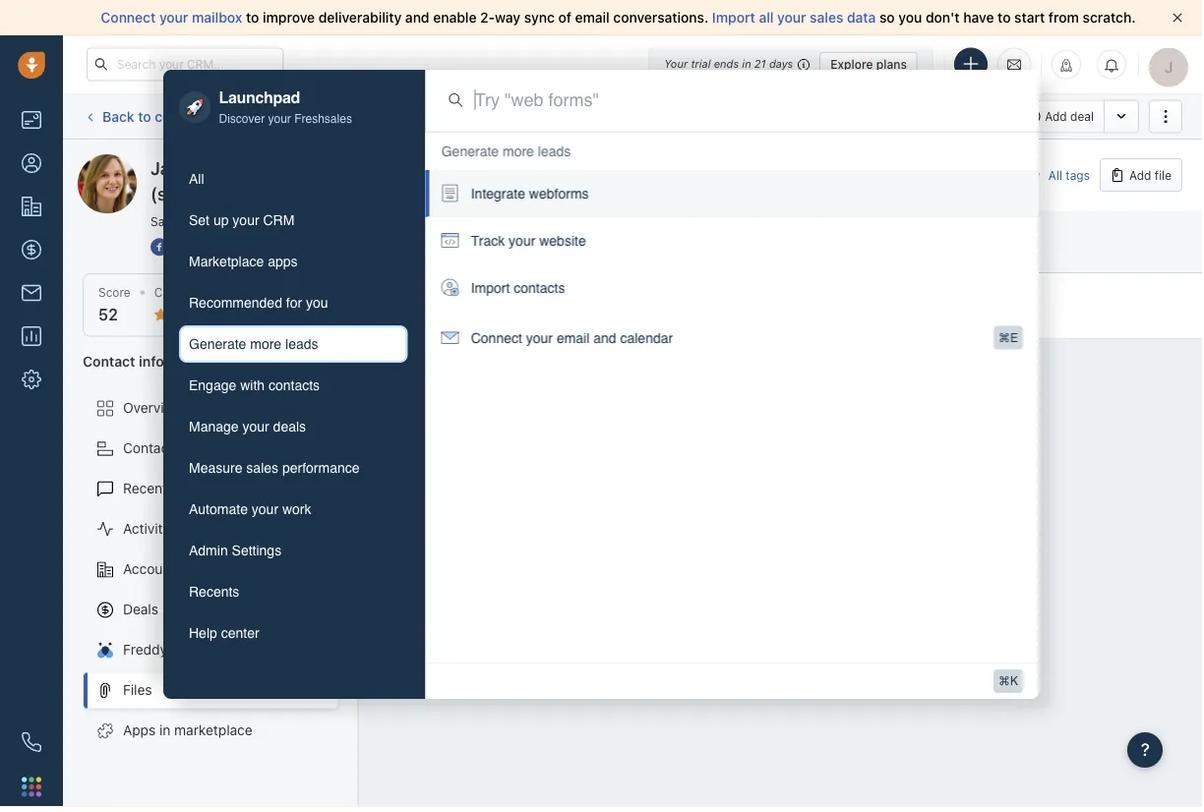 Task type: locate. For each thing, give the bounding box(es) containing it.
contacts up files
[[514, 280, 565, 296]]

webforms
[[529, 186, 589, 201]]

⌘ e
[[999, 331, 1018, 345]]

of
[[558, 9, 572, 26]]

connect down how to attach files to contacts? link
[[471, 330, 522, 346]]

connect your mailbox link
[[101, 9, 246, 26]]

set up your crm button
[[179, 202, 408, 239]]

list of options list box
[[426, 132, 1039, 365]]

1 horizontal spatial and
[[594, 330, 617, 346]]

1 horizontal spatial connect
[[471, 330, 522, 346]]

⌘
[[999, 331, 1010, 345], [999, 675, 1010, 688]]

0 horizontal spatial add
[[1045, 110, 1067, 123]]

contact information
[[83, 353, 215, 369]]

0 vertical spatial import
[[712, 9, 755, 26]]

trial
[[691, 58, 711, 70]]

email
[[575, 9, 610, 26], [557, 330, 590, 346]]

add left deal
[[1045, 110, 1067, 123]]

all tags link
[[1049, 168, 1090, 182]]

0 vertical spatial email
[[575, 9, 610, 26]]

0 horizontal spatial import
[[471, 280, 510, 296]]

in left 21
[[742, 58, 751, 70]]

you right for
[[306, 295, 328, 311]]

plans
[[877, 57, 907, 71]]

deals
[[123, 602, 158, 618]]

import left all
[[712, 9, 755, 26]]

your right the "up"
[[233, 213, 259, 228]]

add left file
[[1129, 168, 1152, 182]]

your left deals
[[243, 419, 269, 435]]

0 horizontal spatial sales
[[246, 461, 278, 476]]

track your website
[[471, 233, 586, 249]]

sales up automate your work
[[246, 461, 278, 476]]

and
[[405, 9, 430, 26], [594, 330, 617, 346]]

tab list
[[179, 160, 408, 652]]

marketplace apps button
[[179, 243, 408, 280]]

to right mailbox
[[246, 9, 259, 26]]

your down launchpad
[[268, 112, 291, 126]]

1 vertical spatial ⌘
[[999, 675, 1010, 688]]

0 horizontal spatial connect
[[101, 9, 156, 26]]

explore
[[831, 57, 873, 71]]

more inside heading
[[503, 143, 534, 159]]

email right the of
[[575, 9, 610, 26]]

from
[[1049, 9, 1079, 26]]

contact down 52
[[83, 353, 135, 369]]

customer
[[154, 286, 208, 300]]

0 horizontal spatial contacts
[[155, 108, 212, 124]]

0 horizontal spatial you
[[306, 295, 328, 311]]

⌘ inside press-command-k-to-open-and-close element
[[999, 675, 1010, 688]]

contacts down mng settings "image"
[[269, 378, 320, 394]]

jane sampleton (sample)
[[151, 157, 283, 204]]

all inside button
[[189, 171, 204, 187]]

your inside button
[[252, 502, 279, 518]]

crm
[[263, 213, 295, 228]]

and left the enable
[[405, 9, 430, 26]]

1 horizontal spatial you
[[899, 9, 922, 26]]

all up set at the top of the page
[[189, 171, 204, 187]]

import
[[712, 9, 755, 26], [471, 280, 510, 296]]

data
[[847, 9, 876, 26]]

information
[[139, 353, 215, 369]]

your inside launchpad discover your freshsales
[[268, 112, 291, 126]]

0 vertical spatial contact
[[83, 353, 135, 369]]

import up attach
[[471, 280, 510, 296]]

to inside back to contacts 'link'
[[138, 108, 151, 124]]

don't
[[926, 9, 960, 26]]

0 vertical spatial add
[[1045, 110, 1067, 123]]

1 vertical spatial add
[[1129, 168, 1152, 182]]

connect up search your crm... text box
[[101, 9, 156, 26]]

generate more leads button
[[179, 326, 408, 363]]

21
[[754, 58, 766, 70]]

and left calendar
[[594, 330, 617, 346]]

click
[[651, 109, 678, 123]]

connect inside list of options 'list box'
[[471, 330, 522, 346]]

1 vertical spatial in
[[159, 723, 171, 739]]

sales left data
[[810, 9, 844, 26]]

connect for connect your mailbox to improve deliverability and enable 2-way sync of email conversations. import all your sales data so you don't have to start from scratch.
[[101, 9, 156, 26]]

0 vertical spatial sales
[[810, 9, 844, 26]]

your right all
[[777, 9, 806, 26]]

contacts down search your crm... text box
[[155, 108, 212, 124]]

2 vertical spatial contacts
[[269, 378, 320, 394]]

phone element
[[12, 723, 51, 763]]

freshworks switcher image
[[22, 778, 41, 797]]

to right click
[[681, 109, 692, 123]]

freshsales
[[294, 112, 352, 126]]

email image
[[1008, 56, 1021, 73]]

your trial ends in 21 days
[[664, 58, 793, 70]]

0 vertical spatial in
[[742, 58, 751, 70]]

1 horizontal spatial contacts
[[269, 378, 320, 394]]

and inside list of options 'list box'
[[594, 330, 617, 346]]

generate more leads heading
[[442, 141, 571, 161], [442, 141, 571, 161]]

generate inside heading
[[442, 143, 499, 159]]

1 vertical spatial sales
[[246, 461, 278, 476]]

0 horizontal spatial all
[[189, 171, 204, 187]]

tags
[[1066, 168, 1090, 182]]

details
[[177, 440, 219, 457]]

email down contacts?
[[557, 330, 590, 346]]

insights
[[187, 642, 237, 658]]

have
[[964, 9, 994, 26]]

your left work
[[252, 502, 279, 518]]

more
[[503, 143, 534, 159], [503, 143, 534, 159], [250, 337, 282, 352]]

your down files
[[526, 330, 553, 346]]

track
[[471, 233, 505, 249]]

2 horizontal spatial contacts
[[514, 280, 565, 296]]

1 vertical spatial contacts
[[514, 280, 565, 296]]

your inside button
[[233, 213, 259, 228]]

contacts inside engage with contacts button
[[269, 378, 320, 394]]

import inside list of options 'list box'
[[471, 280, 510, 296]]

to right the back
[[138, 108, 151, 124]]

import all your sales data link
[[712, 9, 880, 26]]

⌘ inside list of options 'list box'
[[999, 331, 1010, 345]]

1 horizontal spatial add
[[1129, 168, 1152, 182]]

1 vertical spatial import
[[471, 280, 510, 296]]

leads
[[538, 143, 571, 159], [538, 143, 571, 159], [285, 337, 318, 352]]

contact details
[[123, 440, 219, 457]]

measure sales performance button
[[179, 450, 408, 487]]

measure sales performance
[[189, 461, 360, 476]]

contacts inside list of options 'list box'
[[514, 280, 565, 296]]

score
[[98, 286, 131, 300]]

leads inside heading
[[538, 143, 571, 159]]

1 vertical spatial and
[[594, 330, 617, 346]]

0 vertical spatial connect
[[101, 9, 156, 26]]

add deal
[[1045, 110, 1094, 123]]

close image
[[1173, 13, 1183, 23]]

0 vertical spatial contacts
[[155, 108, 212, 124]]

sales inside 'button'
[[246, 461, 278, 476]]

in right 'apps'
[[159, 723, 171, 739]]

0 vertical spatial ⌘
[[999, 331, 1010, 345]]

enable
[[433, 9, 477, 26]]

leads inside button
[[285, 337, 318, 352]]

contact
[[83, 353, 135, 369], [123, 440, 173, 457]]

your
[[664, 58, 688, 70]]

0 horizontal spatial in
[[159, 723, 171, 739]]

generate inside button
[[189, 337, 246, 352]]

filter by all tags
[[996, 168, 1090, 182]]

available.
[[595, 109, 647, 123]]

days
[[769, 58, 793, 70]]

1 vertical spatial you
[[306, 295, 328, 311]]

freddy ai insights
[[123, 642, 237, 658]]

all right by
[[1049, 168, 1063, 182]]

set up your crm
[[189, 213, 295, 228]]

tab list containing all
[[179, 160, 408, 652]]

contacts
[[155, 108, 212, 124], [514, 280, 565, 296], [269, 378, 320, 394]]

facebook circled image
[[151, 236, 168, 257]]

1 vertical spatial email
[[557, 330, 590, 346]]

your right "track"
[[509, 233, 536, 249]]

you right so
[[899, 9, 922, 26]]

manage your deals
[[189, 419, 306, 435]]

recents
[[189, 584, 239, 600]]

recommended for you button
[[179, 284, 408, 322]]

to
[[246, 9, 259, 26], [998, 9, 1011, 26], [138, 108, 151, 124], [681, 109, 692, 123], [452, 297, 463, 311], [533, 297, 545, 311]]

generate more leads heading inside list of options 'list box'
[[442, 141, 571, 161]]

contacts inside back to contacts 'link'
[[155, 108, 212, 124]]

to right the how
[[452, 297, 463, 311]]

1 vertical spatial connect
[[471, 330, 522, 346]]

to left start
[[998, 9, 1011, 26]]

jane
[[151, 157, 190, 179]]

email
[[431, 110, 461, 123]]

1 ⌘ from the top
[[999, 331, 1010, 345]]

your
[[159, 9, 188, 26], [777, 9, 806, 26], [268, 112, 291, 126], [233, 213, 259, 228], [509, 233, 536, 249], [526, 330, 553, 346], [243, 419, 269, 435], [252, 502, 279, 518]]

⌘ for k
[[999, 675, 1010, 688]]

1 vertical spatial contact
[[123, 440, 173, 457]]

you inside button
[[306, 295, 328, 311]]

admin settings button
[[179, 532, 408, 570]]

fit
[[212, 286, 223, 300]]

press-command-k-to-open-and-close element
[[994, 670, 1023, 693]]

linkedin circled image
[[196, 236, 214, 257]]

sales
[[810, 9, 844, 26], [246, 461, 278, 476]]

generate more leads inside button
[[189, 337, 318, 352]]

engage with contacts
[[189, 378, 320, 394]]

connect your email and calendar
[[471, 330, 673, 346]]

contact for contact details
[[123, 440, 173, 457]]

email inside list of options 'list box'
[[557, 330, 590, 346]]

contact up recent
[[123, 440, 173, 457]]

in
[[742, 58, 751, 70], [159, 723, 171, 739]]

engage with contacts button
[[179, 367, 408, 404]]

up
[[213, 213, 229, 228]]

0 vertical spatial and
[[405, 9, 430, 26]]

52
[[98, 306, 118, 324]]

2 ⌘ from the top
[[999, 675, 1010, 688]]



Task type: describe. For each thing, give the bounding box(es) containing it.
mailbox
[[192, 9, 242, 26]]

(sample)
[[151, 183, 224, 204]]

by
[[1027, 168, 1040, 182]]

refresh.
[[696, 109, 739, 123]]

email button
[[401, 100, 471, 133]]

1 horizontal spatial all
[[1049, 168, 1063, 182]]

conversations.
[[613, 9, 709, 26]]

k
[[1010, 675, 1018, 688]]

calendar
[[620, 330, 673, 346]]

apps in marketplace
[[123, 723, 253, 739]]

admin
[[189, 543, 228, 559]]

Try "web forms" field
[[475, 88, 1015, 113]]

your inside "button"
[[243, 419, 269, 435]]

add for add file
[[1129, 168, 1152, 182]]

freddy
[[123, 642, 167, 658]]

sampleton
[[195, 157, 283, 179]]

with
[[240, 378, 265, 394]]

⌘ for e
[[999, 331, 1010, 345]]

phone image
[[22, 733, 41, 753]]

launchpad
[[219, 88, 300, 106]]

Search your CRM... text field
[[87, 48, 283, 81]]

0 horizontal spatial and
[[405, 9, 430, 26]]

customer fit
[[154, 286, 223, 300]]

files
[[506, 297, 530, 311]]

back to contacts link
[[83, 101, 213, 132]]

connect for connect your email and calendar
[[471, 330, 522, 346]]

2-
[[480, 9, 495, 26]]

integrate webforms
[[471, 186, 589, 201]]

contacts for back to contacts
[[155, 108, 212, 124]]

discover
[[219, 112, 265, 126]]

start
[[1015, 9, 1045, 26]]

measure
[[189, 461, 243, 476]]

marketplace
[[174, 723, 253, 739]]

conversations
[[171, 481, 260, 497]]

performance
[[282, 461, 360, 476]]

attach
[[466, 297, 503, 311]]

contacts?
[[548, 297, 604, 311]]

1 horizontal spatial in
[[742, 58, 751, 70]]

your left mailbox
[[159, 9, 188, 26]]

mng settings image
[[319, 357, 333, 371]]

1 horizontal spatial import
[[712, 9, 755, 26]]

deal
[[1071, 110, 1094, 123]]

all button
[[179, 160, 408, 198]]

call button
[[481, 100, 541, 133]]

1 horizontal spatial sales
[[810, 9, 844, 26]]

updates available. click to refresh.
[[545, 109, 739, 123]]

files
[[123, 682, 152, 699]]

twitter circled image
[[173, 236, 191, 257]]

recommended
[[189, 295, 282, 311]]

all
[[759, 9, 774, 26]]

generate more leads inside list of options 'list box'
[[442, 143, 571, 159]]

help center
[[189, 626, 259, 642]]

work
[[282, 502, 311, 518]]

add file
[[1129, 168, 1172, 182]]

0 vertical spatial you
[[899, 9, 922, 26]]

recent conversations
[[123, 481, 260, 497]]

how
[[423, 297, 448, 311]]

marketplace apps
[[189, 254, 298, 270]]

integrate
[[471, 186, 525, 201]]

filter
[[996, 168, 1024, 182]]

explore plans link
[[820, 52, 918, 76]]

manage your deals button
[[179, 408, 408, 446]]

updates
[[545, 109, 592, 123]]

launchpad discover your freshsales
[[219, 88, 352, 126]]

contact for contact information
[[83, 353, 135, 369]]

call link
[[481, 100, 541, 133]]

more inside button
[[250, 337, 282, 352]]

recent
[[123, 481, 167, 497]]

to right files
[[533, 297, 545, 311]]

website
[[539, 233, 586, 249]]

score 52
[[98, 286, 131, 324]]

help center button
[[179, 615, 408, 652]]

marketplace
[[189, 254, 264, 270]]

import contacts
[[471, 280, 565, 296]]

overview
[[123, 400, 182, 416]]

to inside updates available. click to refresh. link
[[681, 109, 692, 123]]

deals
[[273, 419, 306, 435]]

ai
[[171, 642, 184, 658]]

way
[[495, 9, 521, 26]]

for
[[286, 295, 302, 311]]

contacts for engage with contacts
[[269, 378, 320, 394]]

activities
[[123, 521, 181, 537]]

automate your work
[[189, 502, 311, 518]]

add for add deal
[[1045, 110, 1067, 123]]

help
[[189, 626, 217, 642]]

how to attach files to contacts?
[[423, 297, 604, 311]]

ends
[[714, 58, 739, 70]]

improve
[[263, 9, 315, 26]]

e
[[1010, 331, 1018, 345]]

automate your work button
[[179, 491, 408, 528]]

engage
[[189, 378, 236, 394]]

updates available. click to refresh. link
[[517, 98, 749, 134]]

52 button
[[98, 306, 118, 324]]

add deal button
[[1016, 100, 1104, 133]]

set
[[189, 213, 210, 228]]



Task type: vqa. For each thing, say whether or not it's contained in the screenshot.
Add unsubscribe link in the bottom right of the page
no



